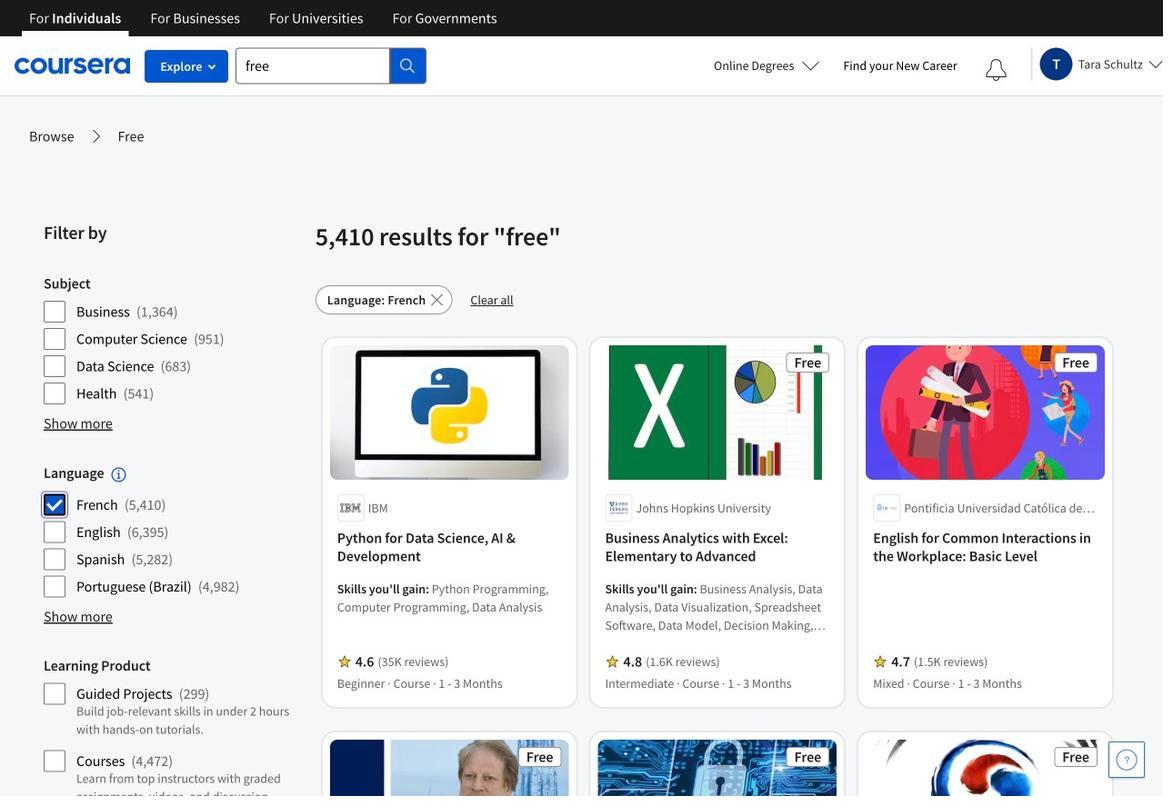 Task type: locate. For each thing, give the bounding box(es) containing it.
coursera image
[[15, 51, 130, 80]]

group
[[44, 275, 304, 406], [44, 464, 304, 599], [44, 657, 304, 797]]

2 vertical spatial group
[[44, 657, 304, 797]]

None search field
[[236, 48, 427, 84]]

1 vertical spatial group
[[44, 464, 304, 599]]

0 vertical spatial group
[[44, 275, 304, 406]]

3 group from the top
[[44, 657, 304, 797]]



Task type: vqa. For each thing, say whether or not it's contained in the screenshot.
Hub
no



Task type: describe. For each thing, give the bounding box(es) containing it.
What do you want to learn? text field
[[236, 48, 390, 84]]

help center image
[[1116, 750, 1138, 771]]

information about this filter group image
[[111, 468, 126, 482]]

1 group from the top
[[44, 275, 304, 406]]

2 group from the top
[[44, 464, 304, 599]]

banner navigation
[[15, 0, 512, 36]]



